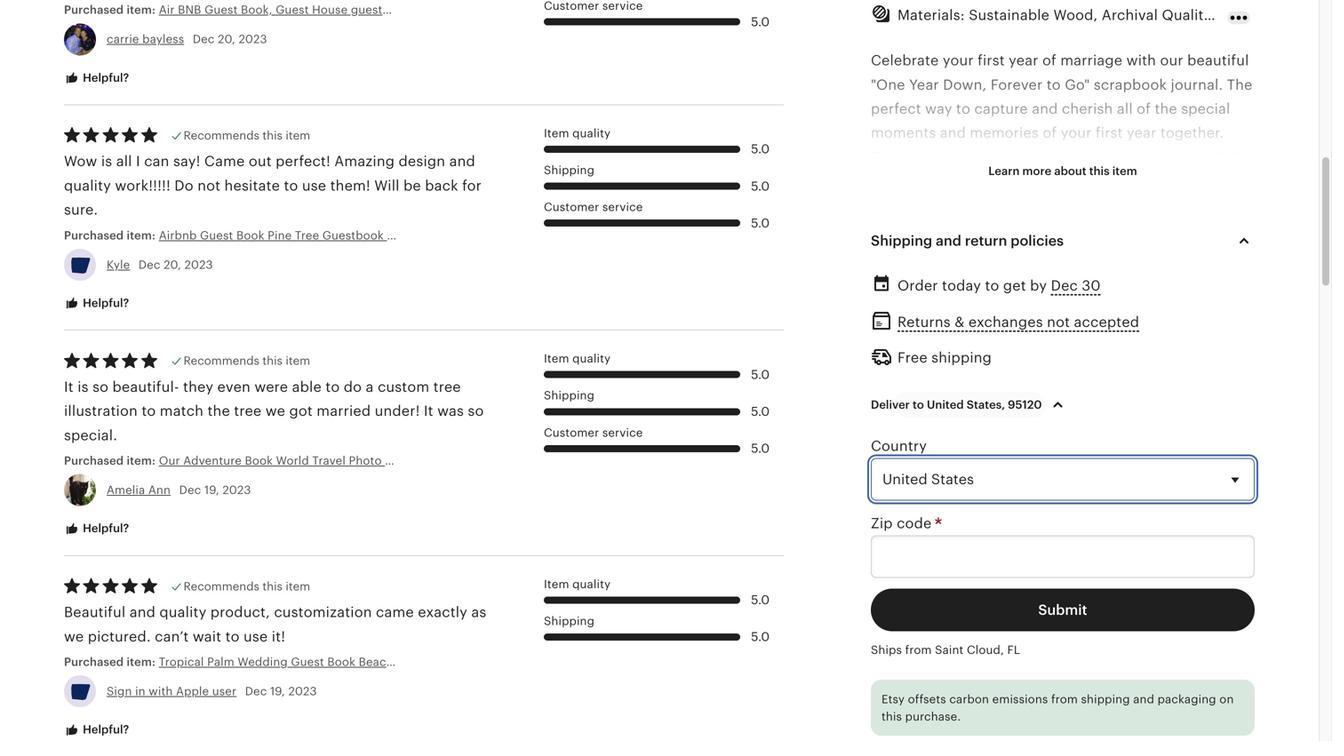 Task type: describe. For each thing, give the bounding box(es) containing it.
learn
[[989, 165, 1020, 178]]

capture
[[975, 101, 1029, 117]]

1 5.0 from the top
[[751, 15, 770, 29]]

size
[[972, 415, 999, 431]]

use inside wow is all i can say! came out perfect! amazing design and quality work!!!!! do not hesitate to use them! will be back for sure.
[[302, 178, 326, 194]]

materials: sustainable wood, archival quality paper, laser engr
[[898, 7, 1333, 23]]

helpful? for it
[[80, 522, 129, 535]]

can't
[[155, 629, 189, 645]]

item for beautiful and quality product, customization came exactly as we pictured. can't wait to use it!
[[286, 580, 310, 593]]

this inside dropdown button
[[1090, 165, 1110, 178]]

shipping and return policies button
[[855, 219, 1271, 262]]

to left get
[[986, 278, 1000, 294]]

first inside use it as a photo scrapbook or journal to write about all of the exciting memories you've made during your first year married.
[[1224, 246, 1251, 262]]

scrapbook inside use it as a photo scrapbook or journal to write about all of the exciting memories you've made during your first year married.
[[990, 222, 1063, 238]]

1 vertical spatial option
[[1068, 512, 1113, 528]]

helpful? button for it
[[51, 513, 143, 546]]

of up forever
[[1043, 53, 1057, 69]]

returns
[[898, 314, 951, 330]]

not inside button
[[1048, 314, 1071, 330]]

1 vertical spatial paper
[[1024, 512, 1064, 528]]

and inside shipping and return policies dropdown button
[[936, 233, 962, 249]]

to inside use it as a photo scrapbook or journal to write about all of the exciting memories you've made during your first year married.
[[1138, 222, 1152, 238]]

wedding
[[1007, 391, 1068, 407]]

0 horizontal spatial 20,
[[164, 258, 181, 272]]

1 horizontal spatial it
[[424, 403, 434, 419]]

4 purchased from the top
[[64, 656, 124, 669]]

for inside "celebrate your first year of marriage with our beautiful "one year down, forever to go" scrapbook journal. the perfect way to capture and cherish all of the special moments and memories of your first year together. this makes a great traditional paper anniversary gift for those who are sentimental at heart."
[[1235, 149, 1254, 165]]

use
[[871, 222, 897, 238]]

recommends for hesitate
[[184, 129, 260, 142]]

0 vertical spatial your
[[943, 53, 974, 69]]

acid-
[[1145, 439, 1179, 455]]

to inside wow is all i can say! came out perfect! amazing design and quality work!!!!! do not hesitate to use them! will be back for sure.
[[284, 178, 298, 194]]

1 horizontal spatial your
[[1061, 125, 1092, 141]]

to left go"
[[1047, 77, 1061, 93]]

1 • from the top
[[871, 391, 876, 407]]

able
[[292, 379, 322, 395]]

recommends this item for hesitate
[[184, 129, 310, 142]]

about inside dropdown button
[[1055, 165, 1087, 178]]

0 vertical spatial year
[[1009, 53, 1039, 69]]

item quality for for
[[544, 127, 611, 140]]

sheets up zip code at the right bottom of the page
[[871, 488, 917, 504]]

0 vertical spatial blank
[[1137, 464, 1184, 480]]

1 vertical spatial year
[[1127, 125, 1157, 141]]

1 vertical spatial 19,
[[270, 685, 285, 699]]

this for quality
[[263, 129, 283, 142]]

married
[[317, 403, 371, 419]]

a inside it is so beautiful- they even were able to do a custom tree illustration to match the tree we got married under! it was so special.
[[366, 379, 374, 395]]

makes
[[903, 149, 948, 165]]

item for beautiful and quality product, customization came exactly as we pictured. can't wait to use it!
[[544, 578, 570, 591]]

sheets down zip code at the right bottom of the page
[[871, 536, 917, 552]]

1 vertical spatial x
[[939, 415, 947, 431]]

1 vertical spatial first
[[1096, 125, 1123, 141]]

wow is all i can say! came out perfect! amazing design and quality work!!!!! do not hesitate to use them! will be back for sure.
[[64, 154, 482, 218]]

do
[[175, 178, 194, 194]]

your inside use it as a photo scrapbook or journal to write about all of the exciting memories you've made during your first year married.
[[1189, 246, 1220, 262]]

shipping for it is so beautiful- they even were able to do a custom tree illustration to match the tree we got married under! it was so special.
[[544, 389, 595, 402]]

will
[[375, 178, 400, 194]]

1 vertical spatial in
[[135, 685, 146, 699]]

"one
[[871, 77, 906, 93]]

or right 9"
[[890, 415, 905, 431]]

customer service for it is so beautiful- they even were able to do a custom tree illustration to match the tree we got married under! it was so special.
[[544, 426, 643, 439]]

0 vertical spatial white
[[1188, 464, 1226, 480]]

➊ 𝗪𝗛𝗔𝗧'𝗦 𝗜𝗡𝗖𝗟𝗨𝗗𝗘𝗗
[[871, 343, 1008, 359]]

them!
[[330, 178, 371, 194]]

from inside etsy offsets carbon emissions from shipping and packaging on this purchase.
[[1052, 693, 1078, 706]]

this
[[871, 149, 900, 165]]

by
[[1031, 278, 1048, 294]]

deliver to united states, 95120 button
[[858, 386, 1083, 424]]

1 book from the left
[[236, 229, 265, 242]]

it is so beautiful- they even were able to do a custom tree illustration to match the tree we got married under! it was so special.
[[64, 379, 484, 444]]

3 purchased from the top
[[64, 454, 124, 468]]

service for it is so beautiful- they even were able to do a custom tree illustration to match the tree we got married under! it was so special.
[[603, 426, 643, 439]]

0 horizontal spatial from
[[906, 644, 932, 657]]

one
[[1067, 536, 1093, 552]]

more
[[1023, 165, 1052, 178]]

0 vertical spatial 19,
[[204, 484, 219, 497]]

a inside "celebrate your first year of marriage with our beautiful "one year down, forever to go" scrapbook journal. the perfect way to capture and cherish all of the special moments and memories of your first year together. this makes a great traditional paper anniversary gift for those who are sentimental at heart."
[[952, 149, 960, 165]]

gift
[[1207, 149, 1231, 165]]

you've
[[1048, 246, 1093, 262]]

4 item: from the top
[[127, 656, 156, 669]]

the inside use it as a photo scrapbook or journal to write about all of the exciting memories you've made during your first year married.
[[889, 246, 912, 262]]

ships from saint cloud, fl
[[871, 644, 1021, 657]]

*for detailed page specifications and recommended photo sizing for each book, please see our frequently asked questions:
[[871, 633, 1243, 697]]

book
[[1114, 391, 1149, 407]]

carbon
[[950, 693, 990, 706]]

2 vertical spatial includes
[[1083, 560, 1142, 576]]

use it as a photo scrapbook or journal to write about all of the exciting memories you've made during your first year married.
[[871, 222, 1255, 286]]

0 horizontal spatial shipping
[[932, 350, 992, 366]]

1 purchased from the top
[[64, 3, 124, 17]]

bayless
[[142, 33, 184, 46]]

1 item: from the top
[[127, 3, 156, 17]]

deliver
[[871, 398, 910, 411]]

questions:
[[917, 681, 992, 697]]

submit button
[[871, 589, 1255, 632]]

dec right bayless
[[193, 33, 215, 46]]

2 5.0 from the top
[[751, 142, 770, 156]]

during
[[1140, 246, 1185, 262]]

all inside "celebrate your first year of marriage with our beautiful "one year down, forever to go" scrapbook journal. the perfect way to capture and cherish all of the special moments and memories of your first year together. this makes a great traditional paper anniversary gift for those who are sentimental at heart."
[[1117, 101, 1133, 117]]

0 vertical spatial so
[[93, 379, 109, 395]]

and inside beautiful and quality product, customization came exactly as we pictured. can't wait to use it!
[[130, 605, 156, 621]]

paper inside the • custom engraved wedding guest book in either 6" x 9" or 8.5" x 11" size • your choice of 30, 45, or 60 sheets of acid-free paper - 28lb standard paper option includes blank white sheets - 28lb standard lined paper option includes white sheets with lines printed on one side of each sheet - 65lb cardstock paper option includes blank white, black, or cream sheets (recommended for photos)
[[1211, 439, 1251, 455]]

&
[[955, 314, 965, 330]]

shipping inside etsy offsets carbon emissions from shipping and packaging on this purchase.
[[1082, 693, 1131, 706]]

were
[[255, 379, 288, 395]]

quality for beautiful and quality product, customization came exactly as we pictured. can't wait to use it!
[[573, 578, 611, 591]]

airbnb guest book pine tree guestbook cabin lodge welcome book link
[[159, 227, 545, 244]]

illustration
[[64, 403, 138, 419]]

do
[[344, 379, 362, 395]]

9 5.0 from the top
[[751, 630, 770, 644]]

beautiful-
[[112, 379, 179, 395]]

0 vertical spatial x
[[1233, 391, 1241, 407]]

code
[[897, 516, 932, 532]]

of right side
[[1129, 536, 1143, 552]]

1 helpful? button from the top
[[51, 62, 143, 95]]

carrie
[[107, 33, 139, 46]]

of left 30,
[[966, 439, 980, 455]]

returns & exchanges not accepted
[[898, 314, 1140, 330]]

came
[[204, 154, 245, 170]]

guest
[[200, 229, 233, 242]]

is for wow
[[101, 154, 112, 170]]

of up traditional at top
[[1043, 125, 1057, 141]]

year
[[910, 77, 940, 93]]

with inside "celebrate your first year of marriage with our beautiful "one year down, forever to go" scrapbook journal. the perfect way to capture and cherish all of the special moments and memories of your first year together. this makes a great traditional paper anniversary gift for those who are sentimental at heart."
[[1127, 53, 1157, 69]]

0 vertical spatial includes
[[1074, 464, 1133, 480]]

paper,
[[1216, 7, 1259, 23]]

together.
[[1161, 125, 1225, 141]]

materials:
[[898, 7, 965, 23]]

2 item: from the top
[[127, 229, 156, 242]]

1 vertical spatial white
[[1179, 512, 1217, 528]]

6 5.0 from the top
[[751, 405, 770, 419]]

60
[[1055, 439, 1074, 455]]

lines
[[954, 536, 986, 552]]

shipping inside shipping and return policies dropdown button
[[871, 233, 933, 249]]

photo inside use it as a photo scrapbook or journal to write about all of the exciting memories you've made during your first year married.
[[945, 222, 986, 238]]

product,
[[211, 605, 270, 621]]

match
[[160, 403, 204, 419]]

1 - from the top
[[871, 464, 876, 480]]

item for it is so beautiful- they even were able to do a custom tree illustration to match the tree we got married under! it was so special.
[[544, 352, 570, 366]]

and inside wow is all i can say! came out perfect! amazing design and quality work!!!!! do not hesitate to use them! will be back for sure.
[[450, 154, 476, 170]]

purchased item: for is
[[64, 454, 159, 468]]

about inside use it as a photo scrapbook or journal to write about all of the exciting memories you've made during your first year married.
[[1195, 222, 1235, 238]]

the inside it is so beautiful- they even were able to do a custom tree illustration to match the tree we got married under! it was so special.
[[208, 403, 230, 419]]

of inside use it as a photo scrapbook or journal to write about all of the exciting memories you've made during your first year married.
[[871, 246, 885, 262]]

helpful? for beautiful
[[80, 723, 129, 737]]

the
[[1228, 77, 1253, 93]]

item inside dropdown button
[[1113, 165, 1138, 178]]

2 purchased from the top
[[64, 229, 124, 242]]

1 vertical spatial includes
[[1117, 512, 1175, 528]]

Zip code text field
[[871, 536, 1255, 579]]

write
[[1156, 222, 1191, 238]]

2 - from the top
[[871, 512, 876, 528]]

of up anniversary
[[1137, 101, 1151, 117]]

this for tree
[[263, 354, 283, 368]]

6"
[[1214, 391, 1229, 407]]

the inside "celebrate your first year of marriage with our beautiful "one year down, forever to go" scrapbook journal. the perfect way to capture and cherish all of the special moments and memories of your first year together. this makes a great traditional paper anniversary gift for those who are sentimental at heart."
[[1155, 101, 1178, 117]]

traditional
[[1004, 149, 1075, 165]]

deliver to united states, 95120
[[871, 398, 1043, 411]]

i
[[136, 154, 140, 170]]

amazing
[[335, 154, 395, 170]]

engr
[[1304, 7, 1333, 23]]

guestbook
[[323, 229, 384, 242]]

and inside *for detailed page specifications and recommended photo sizing for each book, please see our frequently asked questions:
[[1104, 633, 1130, 649]]

1 helpful? from the top
[[80, 71, 129, 84]]

in inside the • custom engraved wedding guest book in either 6" x 9" or 8.5" x 11" size • your choice of 30, 45, or 60 sheets of acid-free paper - 28lb standard paper option includes blank white sheets - 28lb standard lined paper option includes white sheets with lines printed on one side of each sheet - 65lb cardstock paper option includes blank white, black, or cream sheets (recommended for photos)
[[1153, 391, 1166, 407]]

1 horizontal spatial so
[[468, 403, 484, 419]]

𝗪𝗛𝗔𝗧'𝗦
[[887, 343, 937, 359]]

or left 60
[[1036, 439, 1051, 455]]

for inside *for detailed page specifications and recommended photo sizing for each book, please see our frequently asked questions:
[[961, 657, 980, 673]]

beautiful and quality product, customization came exactly as we pictured. can't wait to use it!
[[64, 605, 487, 645]]

2 • from the top
[[871, 439, 876, 455]]

carrie bayless dec 20, 2023
[[107, 33, 267, 46]]

return
[[965, 233, 1008, 249]]

quality for wow is all i can say! came out perfect! amazing design and quality work!!!!! do not hesitate to use them! will be back for sure.
[[573, 127, 611, 140]]

tree
[[295, 229, 319, 242]]

year inside use it as a photo scrapbook or journal to write about all of the exciting memories you've made during your first year married.
[[871, 270, 901, 286]]

sustainable
[[969, 7, 1050, 23]]

item for wow is all i can say! came out perfect! amazing design and quality work!!!!! do not hesitate to use them! will be back for sure.
[[286, 129, 310, 142]]

can
[[144, 154, 169, 170]]

or right black,
[[917, 584, 931, 600]]

5 5.0 from the top
[[751, 368, 770, 382]]

sheets right cream
[[983, 584, 1028, 600]]

1 horizontal spatial tree
[[434, 379, 461, 395]]

dec right the ann
[[179, 484, 201, 497]]

11"
[[951, 415, 968, 431]]

to inside beautiful and quality product, customization came exactly as we pictured. can't wait to use it!
[[225, 629, 240, 645]]

journal
[[1086, 222, 1134, 238]]

service for wow is all i can say! came out perfect! amazing design and quality work!!!!! do not hesitate to use them! will be back for sure.
[[603, 201, 643, 214]]

free
[[1179, 439, 1207, 455]]

go"
[[1065, 77, 1090, 93]]

free shipping
[[898, 350, 992, 366]]

as inside beautiful and quality product, customization came exactly as we pictured. can't wait to use it!
[[472, 605, 487, 621]]

quality inside beautiful and quality product, customization came exactly as we pictured. can't wait to use it!
[[160, 605, 207, 621]]

custom
[[378, 379, 430, 395]]

welcome
[[462, 229, 514, 242]]



Task type: locate. For each thing, give the bounding box(es) containing it.
as inside use it as a photo scrapbook or journal to write about all of the exciting memories you've made during your first year married.
[[914, 222, 929, 238]]

1 horizontal spatial each
[[1147, 536, 1181, 552]]

1 vertical spatial recommends
[[184, 354, 260, 368]]

0 vertical spatial the
[[1155, 101, 1178, 117]]

20, down airbnb
[[164, 258, 181, 272]]

cherish
[[1062, 101, 1114, 117]]

year up anniversary
[[1127, 125, 1157, 141]]

standard down the choice
[[914, 464, 978, 480]]

first up forever
[[978, 53, 1005, 69]]

each left sheet
[[1147, 536, 1181, 552]]

1 customer service from the top
[[544, 201, 643, 214]]

1 vertical spatial shipping
[[1082, 693, 1131, 706]]

or inside use it as a photo scrapbook or journal to write about all of the exciting memories you've made during your first year married.
[[1067, 222, 1082, 238]]

1 purchased item: from the top
[[64, 3, 159, 17]]

item up perfect!
[[286, 129, 310, 142]]

kyle link
[[107, 258, 130, 272]]

specifications
[[1003, 633, 1100, 649]]

it
[[901, 222, 910, 238]]

4 5.0 from the top
[[751, 216, 770, 230]]

3 purchased item: from the top
[[64, 656, 159, 669]]

dec 30 button
[[1051, 273, 1101, 299]]

this for to
[[263, 580, 283, 593]]

to inside the deliver to united states, 95120 dropdown button
[[913, 398, 925, 411]]

item: up amelia ann link
[[127, 454, 156, 468]]

➊
[[871, 343, 883, 359]]

your
[[943, 53, 974, 69], [1061, 125, 1092, 141], [1189, 246, 1220, 262]]

item up customization
[[286, 580, 310, 593]]

3 item quality from the top
[[544, 578, 611, 591]]

2 purchased item: from the top
[[64, 454, 159, 468]]

1 horizontal spatial with
[[920, 536, 950, 552]]

book left pine
[[236, 229, 265, 242]]

photo up asked
[[871, 657, 913, 673]]

3 helpful? from the top
[[80, 522, 129, 535]]

recommends up came
[[184, 129, 260, 142]]

a up are
[[952, 149, 960, 165]]

2 vertical spatial -
[[871, 560, 876, 576]]

we down beautiful
[[64, 629, 84, 645]]

recommends for the
[[184, 354, 260, 368]]

engraved
[[938, 391, 1003, 407]]

2 standard from the top
[[914, 512, 978, 528]]

anniversary
[[1123, 149, 1203, 165]]

sheet
[[1185, 536, 1223, 552]]

back
[[425, 178, 459, 194]]

option down 60
[[1025, 464, 1071, 480]]

white up sheet
[[1179, 512, 1217, 528]]

each inside the • custom engraved wedding guest book in either 6" x 9" or 8.5" x 11" size • your choice of 30, 45, or 60 sheets of acid-free paper - 28lb standard paper option includes blank white sheets - 28lb standard lined paper option includes white sheets with lines printed on one side of each sheet - 65lb cardstock paper option includes blank white, black, or cream sheets (recommended for photos)
[[1147, 536, 1181, 552]]

wait
[[193, 629, 222, 645]]

blank down acid-
[[1137, 464, 1184, 480]]

1 vertical spatial on
[[1220, 693, 1235, 706]]

of left acid-
[[1127, 439, 1141, 455]]

1 28lb from the top
[[880, 464, 910, 480]]

item for it is so beautiful- they even were able to do a custom tree illustration to match the tree we got married under! it was so special.
[[286, 354, 310, 368]]

the up together.
[[1155, 101, 1178, 117]]

0 horizontal spatial your
[[943, 53, 974, 69]]

book,
[[1022, 657, 1061, 673]]

0 horizontal spatial we
[[64, 629, 84, 645]]

shipping down please at the bottom
[[1082, 693, 1131, 706]]

0 horizontal spatial is
[[78, 379, 89, 395]]

1 vertical spatial our
[[1141, 657, 1165, 673]]

0 horizontal spatial tree
[[234, 403, 262, 419]]

0 vertical spatial a
[[952, 149, 960, 165]]

item:
[[127, 3, 156, 17], [127, 229, 156, 242], [127, 454, 156, 468], [127, 656, 156, 669]]

0 vertical spatial is
[[101, 154, 112, 170]]

2 helpful? button from the top
[[51, 287, 143, 320]]

so up illustration at the left bottom
[[93, 379, 109, 395]]

8 5.0 from the top
[[751, 593, 770, 607]]

it up illustration at the left bottom
[[64, 379, 74, 395]]

this up were
[[263, 354, 283, 368]]

2 recommends from the top
[[184, 354, 260, 368]]

all inside use it as a photo scrapbook or journal to write about all of the exciting memories you've made during your first year married.
[[1239, 222, 1255, 238]]

1 horizontal spatial from
[[1052, 693, 1078, 706]]

2 vertical spatial paper
[[990, 560, 1030, 576]]

1 vertical spatial all
[[116, 154, 132, 170]]

0 vertical spatial our
[[1161, 53, 1184, 69]]

the down it
[[889, 246, 912, 262]]

7 5.0 from the top
[[751, 442, 770, 456]]

as
[[914, 222, 929, 238], [472, 605, 487, 621]]

year
[[1009, 53, 1039, 69], [1127, 125, 1157, 141], [871, 270, 901, 286]]

is for it
[[78, 379, 89, 395]]

2 book from the left
[[517, 229, 545, 242]]

who
[[914, 173, 943, 189]]

0 vertical spatial paper
[[982, 464, 1021, 480]]

etsy
[[882, 693, 905, 706]]

1 horizontal spatial 20,
[[218, 33, 236, 46]]

with inside the • custom engraved wedding guest book in either 6" x 9" or 8.5" x 11" size • your choice of 30, 45, or 60 sheets of acid-free paper - 28lb standard paper option includes blank white sheets - 28lb standard lined paper option includes white sheets with lines printed on one side of each sheet - 65lb cardstock paper option includes blank white, black, or cream sheets (recommended for photos)
[[920, 536, 950, 552]]

helpful? down sign
[[80, 723, 129, 737]]

paper
[[1079, 149, 1119, 165], [1211, 439, 1251, 455]]

about right more at the top of page
[[1055, 165, 1087, 178]]

0 horizontal spatial x
[[939, 415, 947, 431]]

is inside it is so beautiful- they even were able to do a custom tree illustration to match the tree we got married under! it was so special.
[[78, 379, 89, 395]]

1 vertical spatial item quality
[[544, 352, 611, 366]]

1 vertical spatial scrapbook
[[990, 222, 1063, 238]]

item quality for was
[[544, 352, 611, 366]]

0 horizontal spatial use
[[244, 629, 268, 645]]

and
[[1032, 101, 1058, 117], [940, 125, 966, 141], [450, 154, 476, 170], [936, 233, 962, 249], [130, 605, 156, 621], [1104, 633, 1130, 649], [1134, 693, 1155, 706]]

1 horizontal spatial in
[[1153, 391, 1166, 407]]

carrie bayless link
[[107, 33, 184, 46]]

0 horizontal spatial a
[[366, 379, 374, 395]]

shipping
[[544, 164, 595, 177], [871, 233, 933, 249], [544, 389, 595, 402], [544, 615, 595, 628]]

for left the photos)
[[1143, 584, 1162, 600]]

0 vertical spatial recommends this item
[[184, 129, 310, 142]]

accepted
[[1075, 314, 1140, 330]]

and up see
[[1104, 633, 1130, 649]]

and down forever
[[1032, 101, 1058, 117]]

0 vertical spatial not
[[198, 178, 221, 194]]

20, right bayless
[[218, 33, 236, 46]]

0 horizontal spatial so
[[93, 379, 109, 395]]

and down way
[[940, 125, 966, 141]]

year left the 'married.'
[[871, 270, 901, 286]]

a right do
[[366, 379, 374, 395]]

• up 9"
[[871, 391, 876, 407]]

1 vertical spatial paper
[[1211, 439, 1251, 455]]

helpful? button down kyle link
[[51, 287, 143, 320]]

use inside beautiful and quality product, customization came exactly as we pictured. can't wait to use it!
[[244, 629, 268, 645]]

1 horizontal spatial year
[[1009, 53, 1039, 69]]

2 28lb from the top
[[880, 512, 910, 528]]

this right at
[[1090, 165, 1110, 178]]

service
[[603, 201, 643, 214], [603, 426, 643, 439]]

2 vertical spatial recommends this item
[[184, 580, 310, 593]]

on right packaging
[[1220, 693, 1235, 706]]

0 horizontal spatial it
[[64, 379, 74, 395]]

recommended
[[1134, 633, 1236, 649]]

0 horizontal spatial the
[[208, 403, 230, 419]]

with down archival
[[1127, 53, 1157, 69]]

0 vertical spatial standard
[[914, 464, 978, 480]]

please
[[1065, 657, 1110, 673]]

recommends this item up even
[[184, 354, 310, 368]]

not
[[198, 178, 221, 194], [1048, 314, 1071, 330]]

this up beautiful and quality product, customization came exactly as we pictured. can't wait to use it!
[[263, 580, 283, 593]]

say!
[[173, 154, 201, 170]]

3 helpful? button from the top
[[51, 513, 143, 546]]

0 horizontal spatial year
[[871, 270, 901, 286]]

0 vertical spatial item quality
[[544, 127, 611, 140]]

purchased item: for and
[[64, 656, 159, 669]]

dec right user
[[245, 685, 267, 699]]

30
[[1082, 278, 1101, 294]]

2 vertical spatial with
[[149, 685, 173, 699]]

9"
[[871, 415, 886, 431]]

1 vertical spatial •
[[871, 439, 876, 455]]

1 vertical spatial with
[[920, 536, 950, 552]]

your up down,
[[943, 53, 974, 69]]

scrapbook inside "celebrate your first year of marriage with our beautiful "one year down, forever to go" scrapbook journal. the perfect way to capture and cherish all of the special moments and memories of your first year together. this makes a great traditional paper anniversary gift for those who are sentimental at heart."
[[1094, 77, 1167, 93]]

1 customer from the top
[[544, 201, 599, 214]]

0 horizontal spatial all
[[116, 154, 132, 170]]

for right gift
[[1235, 149, 1254, 165]]

memories inside use it as a photo scrapbook or journal to write about all of the exciting memories you've made during your first year married.
[[975, 246, 1044, 262]]

in right book
[[1153, 391, 1166, 407]]

our right see
[[1141, 657, 1165, 673]]

1 vertical spatial each
[[984, 657, 1018, 673]]

a inside use it as a photo scrapbook or journal to write about all of the exciting memories you've made during your first year married.
[[933, 222, 941, 238]]

𝗜𝗡𝗖𝗟𝗨𝗗𝗘𝗗
[[941, 343, 1008, 359]]

45,
[[1011, 439, 1032, 455]]

1 vertical spatial standard
[[914, 512, 978, 528]]

memories inside "celebrate your first year of marriage with our beautiful "one year down, forever to go" scrapbook journal. the perfect way to capture and cherish all of the special moments and memories of your first year together. this makes a great traditional paper anniversary gift for those who are sentimental at heart."
[[970, 125, 1039, 141]]

photo inside *for detailed page specifications and recommended photo sizing for each book, please see our frequently asked questions:
[[871, 657, 913, 673]]

1 horizontal spatial use
[[302, 178, 326, 194]]

0 vertical spatial on
[[1045, 536, 1063, 552]]

0 vertical spatial scrapbook
[[1094, 77, 1167, 93]]

and inside etsy offsets carbon emissions from shipping and packaging on this purchase.
[[1134, 693, 1155, 706]]

dec
[[193, 33, 215, 46], [139, 258, 161, 272], [1051, 278, 1078, 294], [179, 484, 201, 497], [245, 685, 267, 699]]

recommends this item up out
[[184, 129, 310, 142]]

not inside wow is all i can say! came out perfect! amazing design and quality work!!!!! do not hesitate to use them! will be back for sure.
[[198, 178, 221, 194]]

work!!!!!
[[115, 178, 171, 194]]

shipping for beautiful and quality product, customization came exactly as we pictured. can't wait to use it!
[[544, 615, 595, 628]]

2 item quality from the top
[[544, 352, 611, 366]]

our inside "celebrate your first year of marriage with our beautiful "one year down, forever to go" scrapbook journal. the perfect way to capture and cherish all of the special moments and memories of your first year together. this makes a great traditional paper anniversary gift for those who are sentimental at heart."
[[1161, 53, 1184, 69]]

this inside etsy offsets carbon emissions from shipping and packaging on this purchase.
[[882, 710, 902, 724]]

3 recommends from the top
[[184, 580, 260, 593]]

- left the 65lb
[[871, 560, 876, 576]]

they
[[183, 379, 214, 395]]

so right was
[[468, 403, 484, 419]]

not down "dec 30" button on the right of page
[[1048, 314, 1071, 330]]

policies
[[1011, 233, 1064, 249]]

those
[[871, 173, 910, 189]]

2 horizontal spatial the
[[1155, 101, 1178, 117]]

for right back
[[462, 178, 482, 194]]

•
[[871, 391, 876, 407], [871, 439, 876, 455]]

recommends
[[184, 129, 260, 142], [184, 354, 260, 368], [184, 580, 260, 593]]

first down cherish
[[1096, 125, 1123, 141]]

came
[[376, 605, 414, 621]]

0 vertical spatial use
[[302, 178, 326, 194]]

made
[[1097, 246, 1136, 262]]

purchased item: up carrie
[[64, 3, 159, 17]]

airbnb
[[159, 229, 197, 242]]

1 standard from the top
[[914, 464, 978, 480]]

from left saint
[[906, 644, 932, 657]]

to
[[1047, 77, 1061, 93], [957, 101, 971, 117], [284, 178, 298, 194], [1138, 222, 1152, 238], [986, 278, 1000, 294], [326, 379, 340, 395], [913, 398, 925, 411], [142, 403, 156, 419], [225, 629, 240, 645]]

we inside beautiful and quality product, customization came exactly as we pictured. can't wait to use it!
[[64, 629, 84, 645]]

this up out
[[263, 129, 283, 142]]

heart.
[[1076, 173, 1116, 189]]

to up 8.5"
[[913, 398, 925, 411]]

photos)
[[1166, 584, 1219, 600]]

on
[[1045, 536, 1063, 552], [1220, 693, 1235, 706]]

to down down,
[[957, 101, 971, 117]]

1 vertical spatial it
[[424, 403, 434, 419]]

1 item from the top
[[544, 127, 570, 140]]

paper up the printed
[[1024, 512, 1064, 528]]

1 vertical spatial -
[[871, 512, 876, 528]]

paper inside "celebrate your first year of marriage with our beautiful "one year down, forever to go" scrapbook journal. the perfect way to capture and cherish all of the special moments and memories of your first year together. this makes a great traditional paper anniversary gift for those who are sentimental at heart."
[[1079, 149, 1119, 165]]

-
[[871, 464, 876, 480], [871, 512, 876, 528], [871, 560, 876, 576]]

customer for it is so beautiful- they even were able to do a custom tree illustration to match the tree we got married under! it was so special.
[[544, 426, 599, 439]]

28lb down your
[[880, 464, 910, 480]]

1 vertical spatial customer
[[544, 426, 599, 439]]

your down write
[[1189, 246, 1220, 262]]

lined
[[982, 512, 1020, 528]]

white
[[1188, 464, 1226, 480], [1179, 512, 1217, 528]]

way
[[926, 101, 953, 117]]

on inside the • custom engraved wedding guest book in either 6" x 9" or 8.5" x 11" size • your choice of 30, 45, or 60 sheets of acid-free paper - 28lb standard paper option includes blank white sheets - 28lb standard lined paper option includes white sheets with lines printed on one side of each sheet - 65lb cardstock paper option includes blank white, black, or cream sheets (recommended for photos)
[[1045, 536, 1063, 552]]

helpful? button for wow
[[51, 287, 143, 320]]

helpful? button down amelia
[[51, 513, 143, 546]]

recommends up product,
[[184, 580, 260, 593]]

1 service from the top
[[603, 201, 643, 214]]

2 helpful? from the top
[[80, 297, 129, 310]]

1 horizontal spatial all
[[1117, 101, 1133, 117]]

0 vertical spatial -
[[871, 464, 876, 480]]

0 horizontal spatial scrapbook
[[990, 222, 1063, 238]]

all inside wow is all i can say! came out perfect! amazing design and quality work!!!!! do not hesitate to use them! will be back for sure.
[[116, 154, 132, 170]]

1 horizontal spatial first
[[1096, 125, 1123, 141]]

2 vertical spatial all
[[1239, 222, 1255, 238]]

helpful? button down sign
[[51, 714, 143, 742]]

1 recommends from the top
[[184, 129, 260, 142]]

0 vertical spatial 20,
[[218, 33, 236, 46]]

item for wow is all i can say! came out perfect! amazing design and quality work!!!!! do not hesitate to use them! will be back for sure.
[[544, 127, 570, 140]]

for inside the • custom engraved wedding guest book in either 6" x 9" or 8.5" x 11" size • your choice of 30, 45, or 60 sheets of acid-free paper - 28lb standard paper option includes blank white sheets - 28lb standard lined paper option includes white sheets with lines printed on one side of each sheet - 65lb cardstock paper option includes blank white, black, or cream sheets (recommended for photos)
[[1143, 584, 1162, 600]]

3 item from the top
[[544, 578, 570, 591]]

sign in with apple user dec 19, 2023
[[107, 685, 317, 699]]

with left apple
[[149, 685, 173, 699]]

helpful?
[[80, 71, 129, 84], [80, 297, 129, 310], [80, 522, 129, 535], [80, 723, 129, 737]]

celebrate your first year of marriage with our beautiful "one year down, forever to go" scrapbook journal. the perfect way to capture and cherish all of the special moments and memories of your first year together. this makes a great traditional paper anniversary gift for those who are sentimental at heart.
[[871, 53, 1254, 189]]

3 recommends this item from the top
[[184, 580, 310, 593]]

item: down the 'pictured.'
[[127, 656, 156, 669]]

1 vertical spatial blank
[[1146, 560, 1192, 576]]

0 vertical spatial with
[[1127, 53, 1157, 69]]

1 vertical spatial from
[[1052, 693, 1078, 706]]

for inside wow is all i can say! came out perfect! amazing design and quality work!!!!! do not hesitate to use them! will be back for sure.
[[462, 178, 482, 194]]

0 horizontal spatial first
[[978, 53, 1005, 69]]

includes
[[1074, 464, 1133, 480], [1117, 512, 1175, 528], [1083, 560, 1142, 576]]

1 vertical spatial is
[[78, 379, 89, 395]]

item up journal
[[1113, 165, 1138, 178]]

with up cardstock
[[920, 536, 950, 552]]

option up "one"
[[1068, 512, 1113, 528]]

2 horizontal spatial with
[[1127, 53, 1157, 69]]

hesitate
[[225, 178, 280, 194]]

sign
[[107, 685, 132, 699]]

customer service for wow is all i can say! came out perfect! amazing design and quality work!!!!! do not hesitate to use them! will be back for sure.
[[544, 201, 643, 214]]

to down beautiful-
[[142, 403, 156, 419]]

black,
[[871, 584, 913, 600]]

printed
[[990, 536, 1041, 552]]

0 horizontal spatial in
[[135, 685, 146, 699]]

2 vertical spatial recommends
[[184, 580, 260, 593]]

is inside wow is all i can say! came out perfect! amazing design and quality work!!!!! do not hesitate to use them! will be back for sure.
[[101, 154, 112, 170]]

0 vertical spatial option
[[1025, 464, 1071, 480]]

scrapbook up you've
[[990, 222, 1063, 238]]

4 helpful? button from the top
[[51, 714, 143, 742]]

0 vertical spatial purchased item:
[[64, 3, 159, 17]]

shipping for wow is all i can say! came out perfect! amazing design and quality work!!!!! do not hesitate to use them! will be back for sure.
[[544, 164, 595, 177]]

sure.
[[64, 202, 98, 218]]

recommends up even
[[184, 354, 260, 368]]

30,
[[984, 439, 1007, 455]]

0 horizontal spatial about
[[1055, 165, 1087, 178]]

saint
[[935, 644, 964, 657]]

4 helpful? from the top
[[80, 723, 129, 737]]

0 vertical spatial photo
[[945, 222, 986, 238]]

2 vertical spatial year
[[871, 270, 901, 286]]

recommends this item for the
[[184, 354, 310, 368]]

0 horizontal spatial on
[[1045, 536, 1063, 552]]

1 vertical spatial so
[[468, 403, 484, 419]]

to left write
[[1138, 222, 1152, 238]]

0 vertical spatial item
[[544, 127, 570, 140]]

1 vertical spatial customer service
[[544, 426, 643, 439]]

of down use
[[871, 246, 885, 262]]

we
[[266, 403, 285, 419], [64, 629, 84, 645]]

first right during
[[1224, 246, 1251, 262]]

customer for wow is all i can say! came out perfect! amazing design and quality work!!!!! do not hesitate to use them! will be back for sure.
[[544, 201, 599, 214]]

learn more about this item button
[[976, 155, 1151, 187]]

asked
[[871, 681, 913, 697]]

sheets
[[1077, 439, 1123, 455], [871, 488, 917, 504], [871, 536, 917, 552], [983, 584, 1028, 600]]

1 horizontal spatial book
[[517, 229, 545, 242]]

purchased up carrie
[[64, 3, 124, 17]]

8.5"
[[908, 415, 935, 431]]

sheets right 60
[[1077, 439, 1123, 455]]

1 horizontal spatial paper
[[1211, 439, 1251, 455]]

2 customer from the top
[[544, 426, 599, 439]]

helpful? button for beautiful
[[51, 714, 143, 742]]

1 vertical spatial a
[[933, 222, 941, 238]]

0 horizontal spatial not
[[198, 178, 221, 194]]

3 - from the top
[[871, 560, 876, 576]]

- down country
[[871, 464, 876, 480]]

free
[[898, 350, 928, 366]]

from down please at the bottom
[[1052, 693, 1078, 706]]

are
[[947, 173, 969, 189]]

is
[[101, 154, 112, 170], [78, 379, 89, 395]]

was
[[438, 403, 464, 419]]

1 recommends this item from the top
[[184, 129, 310, 142]]

1 horizontal spatial scrapbook
[[1094, 77, 1167, 93]]

and down see
[[1134, 693, 1155, 706]]

about
[[1055, 165, 1087, 178], [1195, 222, 1235, 238]]

2023
[[239, 33, 267, 46], [185, 258, 213, 272], [223, 484, 251, 497], [288, 685, 317, 699]]

2 horizontal spatial first
[[1224, 246, 1251, 262]]

quality inside wow is all i can say! came out perfect! amazing design and quality work!!!!! do not hesitate to use them! will be back for sure.
[[64, 178, 111, 194]]

2 vertical spatial item quality
[[544, 578, 611, 591]]

paper right free
[[1211, 439, 1251, 455]]

this down 'etsy' at the bottom right
[[882, 710, 902, 724]]

all left i at the left of the page
[[116, 154, 132, 170]]

journal.
[[1171, 77, 1224, 93]]

book
[[236, 229, 265, 242], [517, 229, 545, 242]]

tree down even
[[234, 403, 262, 419]]

the
[[1155, 101, 1178, 117], [889, 246, 912, 262], [208, 403, 230, 419]]

to down product,
[[225, 629, 240, 645]]

quality for it is so beautiful- they even were able to do a custom tree illustration to match the tree we got married under! it was so special.
[[573, 352, 611, 366]]

scrapbook down 'marriage'
[[1094, 77, 1167, 93]]

1 item quality from the top
[[544, 127, 611, 140]]

• left your
[[871, 439, 876, 455]]

0 horizontal spatial 19,
[[204, 484, 219, 497]]

2 vertical spatial option
[[1034, 560, 1079, 576]]

2 vertical spatial first
[[1224, 246, 1251, 262]]

1 horizontal spatial x
[[1233, 391, 1241, 407]]

1 vertical spatial photo
[[871, 657, 913, 673]]

purchased down the 'pictured.'
[[64, 656, 124, 669]]

each inside *for detailed page specifications and recommended photo sizing for each book, please see our frequently asked questions:
[[984, 657, 1018, 673]]

today
[[942, 278, 982, 294]]

to left do
[[326, 379, 340, 395]]

item
[[286, 129, 310, 142], [1113, 165, 1138, 178], [286, 354, 310, 368], [286, 580, 310, 593]]

dec right by at the right top of page
[[1051, 278, 1078, 294]]

photo up exciting
[[945, 222, 986, 238]]

3 item: from the top
[[127, 454, 156, 468]]

archival
[[1102, 7, 1159, 23]]

x left 11"
[[939, 415, 947, 431]]

use left it!
[[244, 629, 268, 645]]

memories up get
[[975, 246, 1044, 262]]

helpful? for wow
[[80, 297, 129, 310]]

our inside *for detailed page specifications and recommended photo sizing for each book, please see our frequently asked questions:
[[1141, 657, 1165, 673]]

2 vertical spatial purchased item:
[[64, 656, 159, 669]]

1 horizontal spatial the
[[889, 246, 912, 262]]

on inside etsy offsets carbon emissions from shipping and packaging on this purchase.
[[1220, 693, 1235, 706]]

etsy offsets carbon emissions from shipping and packaging on this purchase.
[[882, 693, 1235, 724]]

moments
[[871, 125, 936, 141]]

tree up was
[[434, 379, 461, 395]]

2 item from the top
[[544, 352, 570, 366]]

we inside it is so beautiful- they even were able to do a custom tree illustration to match the tree we got married under! it was so special.
[[266, 403, 285, 419]]

guest
[[1072, 391, 1111, 407]]

dec right kyle link
[[139, 258, 161, 272]]

kyle dec 20, 2023
[[107, 258, 213, 272]]

1 vertical spatial use
[[244, 629, 268, 645]]

use
[[302, 178, 326, 194], [244, 629, 268, 645]]

0 vertical spatial paper
[[1079, 149, 1119, 165]]

2 service from the top
[[603, 426, 643, 439]]

2 recommends this item from the top
[[184, 354, 310, 368]]

custom
[[880, 391, 934, 407]]

3 5.0 from the top
[[751, 179, 770, 193]]

your down cherish
[[1061, 125, 1092, 141]]

2 customer service from the top
[[544, 426, 643, 439]]



Task type: vqa. For each thing, say whether or not it's contained in the screenshot.
Gifts For Kids link
no



